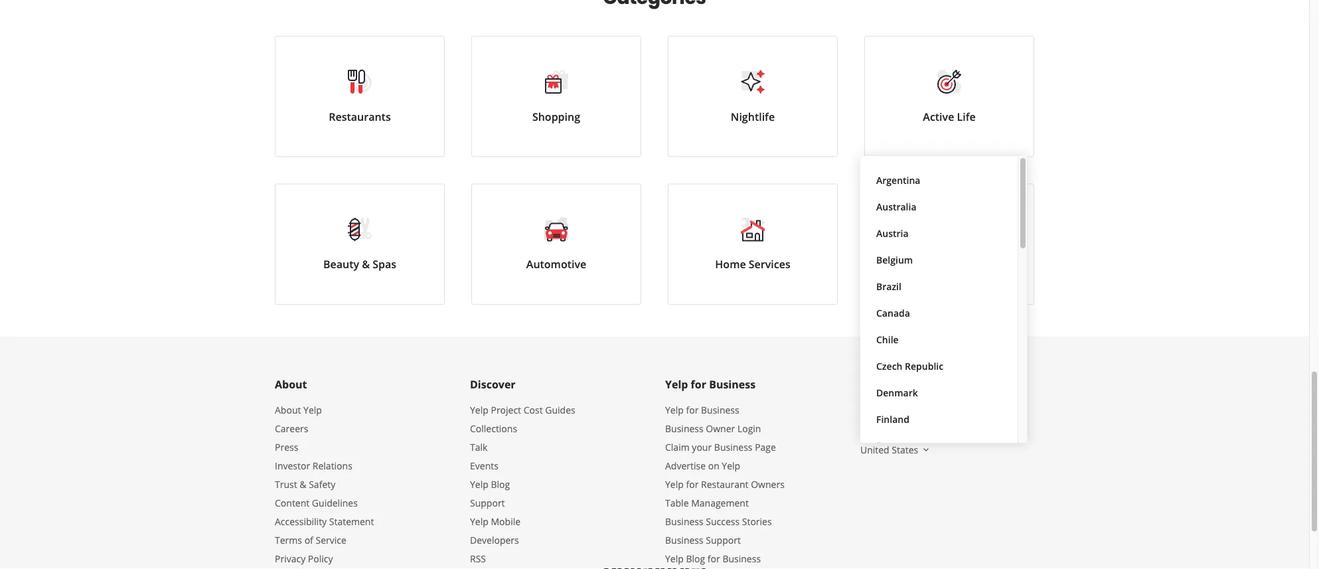 Task type: locate. For each thing, give the bounding box(es) containing it.
1 about from the top
[[275, 377, 307, 392]]

accessibility
[[275, 515, 327, 528]]

life
[[957, 109, 976, 124]]

about
[[275, 377, 307, 392], [275, 404, 301, 416]]

business success stories link
[[665, 515, 772, 528]]

spas
[[373, 257, 397, 271]]

statement
[[329, 515, 374, 528]]

content
[[275, 497, 310, 509]]

yelp project cost guides link
[[470, 404, 576, 416]]

home
[[715, 257, 746, 271]]

1 horizontal spatial &
[[362, 257, 370, 271]]

yelp for restaurant owners link
[[665, 478, 785, 491]]

support down "yelp blog" link
[[470, 497, 505, 509]]

yelp down events link
[[470, 478, 489, 491]]

business up claim
[[665, 422, 704, 435]]

project
[[491, 404, 521, 416]]

0 vertical spatial blog
[[491, 478, 510, 491]]

owners
[[751, 478, 785, 491]]

0 horizontal spatial &
[[300, 478, 307, 491]]

privacy
[[275, 552, 306, 565]]

0 vertical spatial &
[[362, 257, 370, 271]]

your
[[692, 441, 712, 453]]

1 vertical spatial about
[[275, 404, 301, 416]]

success
[[706, 515, 740, 528]]

about inside about yelp careers press investor relations trust & safety content guidelines accessibility statement terms of service privacy policy
[[275, 404, 301, 416]]

for up 'yelp for business' link
[[691, 377, 707, 392]]

0 vertical spatial support
[[470, 497, 505, 509]]

page
[[755, 441, 776, 453]]

business up yelp blog for business link
[[665, 534, 704, 546]]

collections
[[470, 422, 517, 435]]

nightlife
[[731, 109, 775, 124]]

yelp
[[665, 377, 688, 392], [304, 404, 322, 416], [470, 404, 489, 416], [665, 404, 684, 416], [722, 459, 741, 472], [470, 478, 489, 491], [665, 478, 684, 491], [470, 515, 489, 528], [665, 552, 684, 565]]

canada
[[877, 307, 910, 319]]

about up about yelp link on the bottom of page
[[275, 377, 307, 392]]

business up owner
[[701, 404, 740, 416]]

business down table
[[665, 515, 704, 528]]

support down success
[[706, 534, 741, 546]]

yelp for business
[[665, 377, 756, 392]]

on
[[708, 459, 720, 472]]

claim
[[665, 441, 690, 453]]

business up 'yelp for business' link
[[709, 377, 756, 392]]

business
[[709, 377, 756, 392], [701, 404, 740, 416], [665, 422, 704, 435], [714, 441, 753, 453], [665, 515, 704, 528], [665, 534, 704, 546], [723, 552, 761, 565]]

press link
[[275, 441, 298, 453]]

relations
[[313, 459, 353, 472]]

& left spas
[[362, 257, 370, 271]]

for up the "business owner login" link
[[686, 404, 699, 416]]

service
[[316, 534, 347, 546]]

yelp project cost guides collections talk events yelp blog support yelp mobile developers rss
[[470, 404, 576, 565]]

&
[[362, 257, 370, 271], [300, 478, 307, 491]]

guides
[[545, 404, 576, 416]]

support inside yelp project cost guides collections talk events yelp blog support yelp mobile developers rss
[[470, 497, 505, 509]]

trust & safety link
[[275, 478, 336, 491]]

active life
[[923, 109, 976, 124]]

1 vertical spatial blog
[[686, 552, 705, 565]]

0 horizontal spatial blog
[[491, 478, 510, 491]]

chile
[[877, 333, 899, 346]]

accessibility statement link
[[275, 515, 374, 528]]

about up careers
[[275, 404, 301, 416]]

0 vertical spatial about
[[275, 377, 307, 392]]

yelp down business support link
[[665, 552, 684, 565]]

safety
[[309, 478, 336, 491]]

terms of service link
[[275, 534, 347, 546]]

finland button
[[871, 406, 1007, 432]]

for
[[691, 377, 707, 392], [686, 404, 699, 416], [686, 478, 699, 491], [708, 552, 720, 565]]

mobile
[[491, 515, 521, 528]]

about for about yelp careers press investor relations trust & safety content guidelines accessibility statement terms of service privacy policy
[[275, 404, 301, 416]]

developers
[[470, 534, 519, 546]]

yelp inside about yelp careers press investor relations trust & safety content guidelines accessibility statement terms of service privacy policy
[[304, 404, 322, 416]]

blog down business support link
[[686, 552, 705, 565]]

yelp up 'yelp for business' link
[[665, 377, 688, 392]]

states
[[892, 443, 919, 456]]

home services link
[[668, 184, 838, 305]]

yelp up collections
[[470, 404, 489, 416]]

stories
[[742, 515, 772, 528]]

countries
[[861, 422, 912, 437]]

0 horizontal spatial support
[[470, 497, 505, 509]]

for down advertise
[[686, 478, 699, 491]]

chile button
[[871, 326, 1007, 353]]

czech republic button
[[871, 353, 1007, 379]]

category navigation section navigation
[[262, 0, 1048, 337]]

blog up support link
[[491, 478, 510, 491]]

australia
[[877, 200, 917, 213]]

czech republic
[[877, 360, 944, 372]]

1 vertical spatial support
[[706, 534, 741, 546]]

& right trust
[[300, 478, 307, 491]]

1 vertical spatial &
[[300, 478, 307, 491]]

careers
[[275, 422, 308, 435]]

blog inside yelp project cost guides collections talk events yelp blog support yelp mobile developers rss
[[491, 478, 510, 491]]

support
[[470, 497, 505, 509], [706, 534, 741, 546]]

1 horizontal spatial support
[[706, 534, 741, 546]]

business down owner
[[714, 441, 753, 453]]

yelp for business business owner login claim your business page advertise on yelp yelp for restaurant owners table management business success stories business support yelp blog for business
[[665, 404, 785, 565]]

for down business support link
[[708, 552, 720, 565]]

developers link
[[470, 534, 519, 546]]

beauty & spas link
[[275, 184, 445, 305]]

yelp up careers
[[304, 404, 322, 416]]

content guidelines link
[[275, 497, 358, 509]]

france
[[877, 439, 907, 452]]

canada button
[[871, 300, 1007, 326]]

languages
[[861, 377, 917, 392]]

1 horizontal spatial blog
[[686, 552, 705, 565]]

restaurants link
[[275, 36, 445, 157]]

privacy policy link
[[275, 552, 333, 565]]

yelp up table
[[665, 478, 684, 491]]

2 about from the top
[[275, 404, 301, 416]]

business down stories
[[723, 552, 761, 565]]

blog
[[491, 478, 510, 491], [686, 552, 705, 565]]

press
[[275, 441, 298, 453]]



Task type: vqa. For each thing, say whether or not it's contained in the screenshot.
DEVELOPERS
yes



Task type: describe. For each thing, give the bounding box(es) containing it.
united
[[861, 443, 890, 456]]

france button
[[871, 432, 1007, 459]]

blog inside yelp for business business owner login claim your business page advertise on yelp yelp for restaurant owners table management business success stories business support yelp blog for business
[[686, 552, 705, 565]]

belgium button
[[871, 247, 1007, 273]]

brazil button
[[871, 273, 1007, 300]]

table
[[665, 497, 689, 509]]

australia button
[[871, 193, 1007, 220]]

yelp right on
[[722, 459, 741, 472]]

& inside category navigation section navigation
[[362, 257, 370, 271]]

events
[[470, 459, 499, 472]]

nightlife link
[[668, 36, 838, 157]]

republic
[[905, 360, 944, 372]]

discover
[[470, 377, 516, 392]]

yelp up claim
[[665, 404, 684, 416]]

denmark
[[877, 386, 918, 399]]

yelp down support link
[[470, 515, 489, 528]]

brazil
[[877, 280, 902, 293]]

united states
[[861, 443, 919, 456]]

talk
[[470, 441, 488, 453]]

business support link
[[665, 534, 741, 546]]

management
[[691, 497, 749, 509]]

careers link
[[275, 422, 308, 435]]

& inside about yelp careers press investor relations trust & safety content guidelines accessibility statement terms of service privacy policy
[[300, 478, 307, 491]]

services
[[749, 257, 791, 271]]

beauty & spas
[[323, 257, 397, 271]]

trust
[[275, 478, 297, 491]]

shopping link
[[472, 36, 642, 157]]

active
[[923, 109, 955, 124]]

austria
[[877, 227, 909, 240]]

about yelp careers press investor relations trust & safety content guidelines accessibility statement terms of service privacy policy
[[275, 404, 374, 565]]

cost
[[524, 404, 543, 416]]

advertise
[[665, 459, 706, 472]]

czech
[[877, 360, 903, 372]]

login
[[738, 422, 761, 435]]

owner
[[706, 422, 735, 435]]

restaurants
[[329, 109, 391, 124]]

automotive link
[[472, 184, 642, 305]]

investor
[[275, 459, 310, 472]]

collections link
[[470, 422, 517, 435]]

16 chevron down v2 image
[[921, 445, 932, 455]]

terms
[[275, 534, 302, 546]]

support inside yelp for business business owner login claim your business page advertise on yelp yelp for restaurant owners table management business success stories business support yelp blog for business
[[706, 534, 741, 546]]

events link
[[470, 459, 499, 472]]

yelp mobile link
[[470, 515, 521, 528]]

automotive
[[527, 257, 587, 271]]

finland
[[877, 413, 910, 425]]

austria button
[[871, 220, 1007, 247]]

talk link
[[470, 441, 488, 453]]

rss link
[[470, 552, 486, 565]]

claim your business page link
[[665, 441, 776, 453]]

denmark button
[[871, 379, 1007, 406]]

belgium
[[877, 253, 913, 266]]

argentina button
[[871, 167, 1007, 193]]

yelp blog link
[[470, 478, 510, 491]]

yelp blog for business link
[[665, 552, 761, 565]]

yelp for business link
[[665, 404, 740, 416]]

shopping
[[533, 109, 580, 124]]

guidelines
[[312, 497, 358, 509]]

about yelp link
[[275, 404, 322, 416]]

policy
[[308, 552, 333, 565]]

support link
[[470, 497, 505, 509]]

about for about
[[275, 377, 307, 392]]

advertise on yelp link
[[665, 459, 741, 472]]

home services
[[715, 257, 791, 271]]

investor relations link
[[275, 459, 353, 472]]

business owner login link
[[665, 422, 761, 435]]

restaurant
[[701, 478, 749, 491]]

united states button
[[861, 443, 932, 456]]

of
[[305, 534, 313, 546]]

table management link
[[665, 497, 749, 509]]

active life link
[[865, 36, 1035, 157]]



